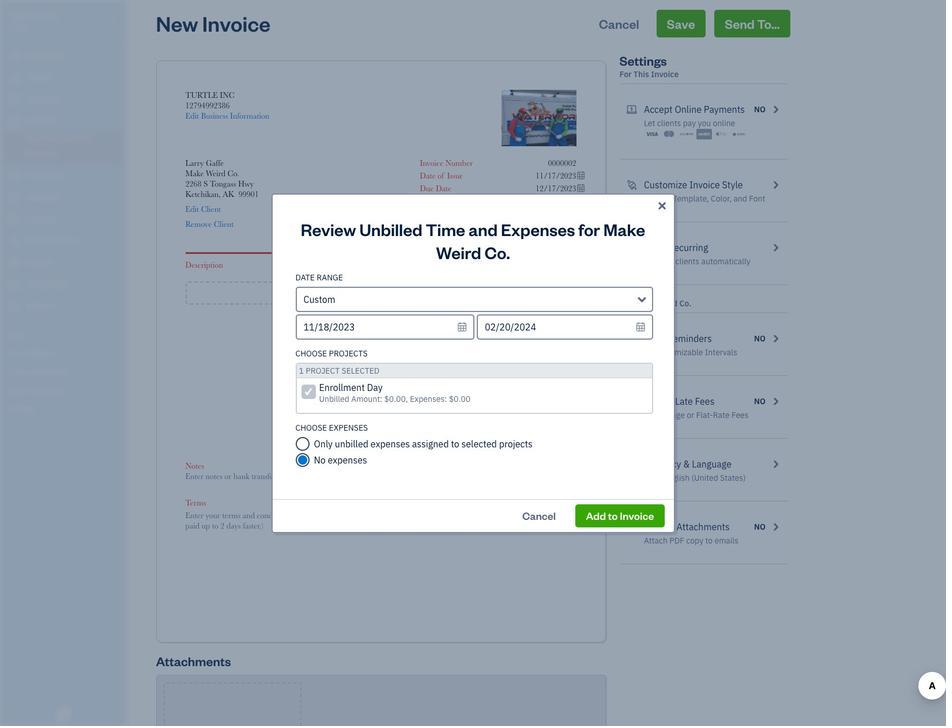 Task type: locate. For each thing, give the bounding box(es) containing it.
0 horizontal spatial )
[[483, 215, 485, 224]]

1 horizontal spatial expenses
[[371, 438, 410, 450]]

) for amount due ( usd ) request a deposit
[[491, 415, 492, 424]]

usd,
[[644, 473, 661, 484]]

1 vertical spatial add
[[442, 336, 455, 345]]

weird down gaffe at the top left of the page
[[206, 169, 225, 178]]

and down style
[[734, 194, 747, 204]]

american express image
[[696, 129, 712, 140]]

chevronright image for make recurring
[[770, 241, 781, 255]]

visa image
[[644, 129, 659, 140]]

$0.00 for amount due ( usd ) request a deposit
[[558, 415, 576, 424]]

to right copy
[[705, 536, 713, 547]]

edit
[[185, 111, 199, 120], [185, 205, 199, 214]]

1 vertical spatial fees
[[732, 410, 749, 421]]

2 vertical spatial weird
[[655, 299, 678, 309]]

unbilled inside review unbilled time and expenses for make weird co.
[[359, 218, 422, 240]]

deposit
[[467, 425, 492, 434]]

edit inside turtle inc 12794992386 edit business information
[[185, 111, 199, 120]]

unbilled down "enrollment"
[[319, 394, 349, 404]]

turtle
[[9, 10, 42, 22], [185, 91, 218, 100]]

unbilled down reference at the left top of page
[[359, 218, 422, 240]]

custom
[[304, 294, 335, 305]]

and
[[734, 194, 747, 204], [469, 218, 498, 240]]

inc for turtle inc 12794992386 edit business information
[[220, 91, 235, 100]]

0 vertical spatial attachments
[[676, 522, 730, 533]]

0 vertical spatial inc
[[44, 10, 61, 22]]

1 no from the top
[[754, 104, 766, 115]]

co. up reminders
[[679, 299, 691, 309]]

request a deposit button
[[434, 424, 492, 435]]

to
[[451, 438, 459, 450], [608, 509, 618, 523], [705, 536, 713, 547]]

) up deposit
[[491, 415, 492, 424]]

amount for amount due ( usd )
[[420, 215, 447, 224]]

inc
[[44, 10, 61, 22], [220, 91, 235, 100]]

to down request a deposit button
[[451, 438, 459, 450]]

0 vertical spatial a
[[385, 286, 392, 300]]

rate right or
[[713, 410, 730, 421]]

change
[[644, 194, 671, 204]]

1 horizontal spatial cancel
[[599, 16, 639, 32]]

1 horizontal spatial co.
[[485, 241, 510, 263]]

0 vertical spatial to
[[451, 438, 459, 450]]

edit client button
[[185, 204, 221, 214]]

date range
[[295, 272, 343, 283]]

$0.00 down total amount paid
[[449, 394, 470, 404]]

amount for amount due ( usd ) request a deposit
[[427, 415, 454, 424]]

1 horizontal spatial inc
[[220, 91, 235, 100]]

co. down expenses at the top right
[[485, 241, 510, 263]]

send left to...
[[725, 16, 755, 32]]

1 horizontal spatial unbilled
[[359, 218, 422, 240]]

usd inside amount due ( usd ) request a deposit
[[474, 415, 491, 424]]

4 no from the top
[[754, 522, 766, 533]]

client right remove
[[214, 220, 234, 229]]

1 vertical spatial cancel
[[522, 509, 556, 523]]

for
[[619, 69, 632, 80], [619, 299, 632, 309]]

weird up send reminders
[[655, 299, 678, 309]]

clients
[[657, 118, 681, 129], [675, 257, 699, 267]]

projects
[[329, 348, 368, 359]]

review unbilled time and expenses for make weird co. dialog
[[0, 180, 946, 547]]

0 horizontal spatial turtle
[[9, 10, 42, 22]]

late
[[675, 396, 693, 408]]

( for amount due ( usd )
[[465, 215, 467, 224]]

fees up flat-
[[695, 396, 715, 408]]

add a line button
[[185, 282, 576, 305]]

2 0.00 from the top
[[562, 371, 576, 380]]

chevronright image
[[770, 332, 781, 346], [770, 395, 781, 409], [770, 521, 781, 534]]

remove
[[185, 220, 212, 229]]

turtle inside turtle inc owner
[[9, 10, 42, 22]]

inc inside turtle inc 12794992386 edit business information
[[220, 91, 235, 100]]

discount
[[463, 336, 492, 345]]

chart image
[[7, 280, 21, 291]]

hwy
[[238, 179, 254, 189]]

for up latereminders image
[[619, 299, 632, 309]]

subtotal
[[465, 326, 492, 335]]

1 horizontal spatial add
[[442, 336, 455, 345]]

due inside amount due ( usd ) request a deposit
[[456, 415, 470, 424]]

add inside the subtotal add a discount
[[442, 336, 455, 345]]

no for invoice attachments
[[754, 522, 766, 533]]

0 vertical spatial )
[[483, 215, 485, 224]]

1 vertical spatial inc
[[220, 91, 235, 100]]

unbilled inside '1 project selected enrollment day unbilled amount: $0.00, expenses: $0.00'
[[319, 394, 349, 404]]

0 horizontal spatial inc
[[44, 10, 61, 22]]

1 vertical spatial and
[[469, 218, 498, 240]]

99901
[[239, 190, 259, 199]]

0.00 0.00
[[562, 371, 576, 391]]

1 horizontal spatial to
[[608, 509, 618, 523]]

for left this
[[619, 69, 632, 80]]

0 horizontal spatial weird
[[206, 169, 225, 178]]

send up at
[[644, 333, 665, 345]]

1 for from the top
[[619, 69, 632, 80]]

usd right time
[[467, 215, 483, 224]]

amount up the request
[[427, 415, 454, 424]]

chevronright image for currency & language
[[770, 458, 781, 472]]

make inside larry gaffe make weird co. 2268 s tongass hwy ketchikan, ak  99901 edit client remove client
[[185, 169, 204, 178]]

1 vertical spatial send
[[644, 333, 665, 345]]

0 vertical spatial $0.00
[[553, 213, 576, 225]]

2 vertical spatial amount
[[427, 415, 454, 424]]

0 vertical spatial unbilled
[[359, 218, 422, 240]]

onlinesales image
[[626, 103, 637, 116]]

0.00 for 0.00
[[562, 326, 576, 335]]

new
[[156, 10, 198, 37]]

1 horizontal spatial )
[[491, 415, 492, 424]]

pdf
[[669, 536, 684, 547]]

0 vertical spatial rate
[[445, 261, 461, 270]]

amount due ( usd )
[[420, 215, 485, 224]]

add left invoices icon
[[586, 509, 606, 523]]

0 vertical spatial (
[[465, 215, 467, 224]]

settings for this invoice
[[619, 52, 679, 80]]

choose for choose projects
[[295, 348, 327, 359]]

0 horizontal spatial to
[[451, 438, 459, 450]]

co. up "tongass"
[[227, 169, 239, 178]]

a left deposit
[[462, 425, 465, 434]]

fees right flat-
[[732, 410, 749, 421]]

amount
[[420, 215, 447, 224], [449, 384, 476, 393], [427, 415, 454, 424]]

expenses:
[[410, 394, 447, 404]]

( for amount due ( usd ) request a deposit
[[472, 415, 474, 424]]

0 horizontal spatial rate
[[445, 261, 461, 270]]

add inside button
[[586, 509, 606, 523]]

bill
[[644, 257, 656, 267]]

money image
[[7, 258, 21, 269]]

a left discount
[[457, 336, 461, 345]]

$0.00
[[553, 213, 576, 225], [449, 394, 470, 404], [558, 415, 576, 424]]

1 horizontal spatial weird
[[436, 241, 481, 263]]

(
[[465, 215, 467, 224], [472, 415, 474, 424]]

3 chevronright image from the top
[[770, 521, 781, 534]]

amount left the paid
[[449, 384, 476, 393]]

make down larry
[[185, 169, 204, 178]]

expenses down unbilled
[[328, 455, 367, 466]]

make right for
[[603, 218, 645, 240]]

Notes text field
[[185, 472, 576, 482]]

no for accept online payments
[[754, 104, 766, 115]]

edit up remove
[[185, 205, 199, 214]]

2 vertical spatial $0.00
[[558, 415, 576, 424]]

language
[[692, 459, 732, 470]]

due up reference at the left top of page
[[420, 184, 434, 193]]

0 vertical spatial add
[[361, 286, 382, 300]]

a
[[385, 286, 392, 300], [457, 336, 461, 345], [462, 425, 465, 434]]

usd for amount due ( usd )
[[467, 215, 483, 224]]

1 edit from the top
[[185, 111, 199, 120]]

1 horizontal spatial (
[[472, 415, 474, 424]]

send inside button
[[725, 16, 755, 32]]

co.
[[227, 169, 239, 178], [485, 241, 510, 263], [679, 299, 691, 309]]

2 vertical spatial add
[[586, 509, 606, 523]]

add to invoice button
[[575, 505, 664, 528]]

0 horizontal spatial send
[[644, 333, 665, 345]]

1 horizontal spatial and
[[734, 194, 747, 204]]

2 choose from the top
[[295, 423, 327, 433]]

2 vertical spatial due
[[456, 415, 470, 424]]

invoice inside button
[[620, 509, 654, 523]]

1 vertical spatial unbilled
[[319, 394, 349, 404]]

and for expenses
[[469, 218, 498, 240]]

1 horizontal spatial send
[[725, 16, 755, 32]]

2 vertical spatial to
[[705, 536, 713, 547]]

1 vertical spatial to
[[608, 509, 618, 523]]

for inside settings for this invoice
[[619, 69, 632, 80]]

cancel inside review unbilled time and expenses for make weird co. dialog
[[522, 509, 556, 523]]

turtle inc owner
[[9, 10, 61, 32]]

0 vertical spatial for
[[619, 69, 632, 80]]

$0.00 down the 0.00 0.00
[[558, 415, 576, 424]]

to inside button
[[608, 509, 618, 523]]

$0.00 left for
[[553, 213, 576, 225]]

3 chevronright image from the top
[[770, 241, 781, 255]]

weird
[[206, 169, 225, 178], [436, 241, 481, 263], [655, 299, 678, 309]]

weird inside larry gaffe make weird co. 2268 s tongass hwy ketchikan, ak  99901 edit client remove client
[[206, 169, 225, 178]]

1 vertical spatial 0.00
[[562, 371, 576, 380]]

project
[[306, 366, 340, 376]]

Enter an Invoice # text field
[[547, 159, 576, 168]]

1 vertical spatial attachments
[[156, 654, 231, 670]]

0 vertical spatial and
[[734, 194, 747, 204]]

0 vertical spatial choose
[[295, 348, 327, 359]]

2 vertical spatial a
[[462, 425, 465, 434]]

issue
[[447, 171, 463, 180]]

rate down time
[[445, 261, 461, 270]]

clients down accept
[[657, 118, 681, 129]]

0 vertical spatial send
[[725, 16, 755, 32]]

1 vertical spatial usd
[[474, 415, 491, 424]]

End date in MM/DD/YYYY format text field
[[477, 314, 653, 340]]

gaffe
[[206, 159, 224, 168]]

2 vertical spatial 0.00
[[562, 382, 576, 391]]

add left discount
[[442, 336, 455, 345]]

0 horizontal spatial cancel
[[522, 509, 556, 523]]

0 vertical spatial 0.00
[[562, 326, 576, 335]]

1 vertical spatial chevronright image
[[770, 395, 781, 409]]

choose inside option group
[[295, 423, 327, 433]]

expenses
[[371, 438, 410, 450], [328, 455, 367, 466]]

0 horizontal spatial add
[[361, 286, 382, 300]]

0 vertical spatial weird
[[206, 169, 225, 178]]

0 horizontal spatial expenses
[[328, 455, 367, 466]]

fees
[[695, 396, 715, 408], [732, 410, 749, 421]]

due down reference at the left top of page
[[449, 215, 463, 224]]

rate
[[445, 261, 461, 270], [713, 410, 730, 421]]

chevronright image
[[770, 103, 781, 116], [770, 178, 781, 192], [770, 241, 781, 255], [770, 458, 781, 472]]

2 chevronright image from the top
[[770, 178, 781, 192]]

date
[[420, 171, 436, 180], [436, 184, 451, 193]]

turtle inside turtle inc 12794992386 edit business information
[[185, 91, 218, 100]]

) inside amount due ( usd ) request a deposit
[[491, 415, 492, 424]]

1 vertical spatial (
[[472, 415, 474, 424]]

make recurring
[[644, 242, 708, 254]]

add inside button
[[361, 286, 382, 300]]

attachments
[[676, 522, 730, 533], [156, 654, 231, 670]]

0 vertical spatial cancel
[[599, 16, 639, 32]]

2 vertical spatial co.
[[679, 299, 691, 309]]

chevronright image for invoice attachments
[[770, 521, 781, 534]]

to left invoices icon
[[608, 509, 618, 523]]

) right time
[[483, 215, 485, 224]]

Terms text field
[[185, 511, 576, 532]]

0 vertical spatial chevronright image
[[770, 332, 781, 346]]

1 vertical spatial cancel button
[[512, 505, 566, 528]]

a inside the subtotal add a discount
[[457, 336, 461, 345]]

turtle up "owner"
[[9, 10, 42, 22]]

1 vertical spatial turtle
[[185, 91, 218, 100]]

1 0.00 from the top
[[562, 326, 576, 335]]

cancel for add to invoice
[[522, 509, 556, 523]]

s
[[204, 179, 208, 189]]

3 no from the top
[[754, 397, 766, 407]]

discover image
[[679, 129, 694, 140]]

1 vertical spatial amount
[[449, 384, 476, 393]]

0 vertical spatial edit
[[185, 111, 199, 120]]

settings image
[[9, 405, 123, 414]]

date down date of issue
[[436, 184, 451, 193]]

1 vertical spatial a
[[457, 336, 461, 345]]

tongass
[[210, 179, 236, 189]]

flat-
[[696, 410, 713, 421]]

1 vertical spatial )
[[491, 415, 492, 424]]

choose up the only
[[295, 423, 327, 433]]

for make weird co.
[[619, 299, 691, 309]]

0 horizontal spatial (
[[465, 215, 467, 224]]

intervals
[[705, 348, 737, 358]]

edit down 12794992386
[[185, 111, 199, 120]]

1 chevronright image from the top
[[770, 332, 781, 346]]

usd up deposit
[[474, 415, 491, 424]]

a left line
[[385, 286, 392, 300]]

accept
[[644, 104, 673, 115]]

1 chevronright image from the top
[[770, 103, 781, 116]]

larry
[[185, 159, 204, 168]]

0 horizontal spatial and
[[469, 218, 498, 240]]

weird down time
[[436, 241, 481, 263]]

2 no from the top
[[754, 334, 766, 344]]

1 vertical spatial weird
[[436, 241, 481, 263]]

3 0.00 from the top
[[562, 382, 576, 391]]

add a line
[[361, 286, 416, 300]]

inc inside turtle inc owner
[[44, 10, 61, 22]]

1 vertical spatial $0.00
[[449, 394, 470, 404]]

1 horizontal spatial turtle
[[185, 91, 218, 100]]

inc for turtle inc owner
[[44, 10, 61, 22]]

date left of
[[420, 171, 436, 180]]

2 chevronright image from the top
[[770, 395, 781, 409]]

freshbooks image
[[54, 709, 73, 722]]

terms
[[185, 499, 206, 508]]

choose up 1
[[295, 348, 327, 359]]

unbilled
[[359, 218, 422, 240], [319, 394, 349, 404]]

percentage or flat-rate fees
[[644, 410, 749, 421]]

change template, color, and font
[[644, 194, 765, 204]]

0 vertical spatial usd
[[467, 215, 483, 224]]

only unbilled expenses assigned to selected projects
[[314, 438, 533, 450]]

due for amount due ( usd ) request a deposit
[[456, 415, 470, 424]]

amount down reference at the left top of page
[[420, 215, 447, 224]]

bank connections image
[[9, 386, 123, 395]]

business
[[201, 111, 228, 120]]

2 for from the top
[[619, 299, 632, 309]]

cancel button for save
[[589, 10, 650, 37]]

1 vertical spatial co.
[[485, 241, 510, 263]]

2 vertical spatial chevronright image
[[770, 521, 781, 534]]

Issue date in MM/DD/YYYY format text field
[[501, 171, 585, 180]]

1 choose from the top
[[295, 348, 327, 359]]

due up request a deposit button
[[456, 415, 470, 424]]

0 vertical spatial co.
[[227, 169, 239, 178]]

accept online payments
[[644, 104, 745, 115]]

1 horizontal spatial fees
[[732, 410, 749, 421]]

0 vertical spatial cancel button
[[589, 10, 650, 37]]

1 vertical spatial expenses
[[328, 455, 367, 466]]

0 horizontal spatial unbilled
[[319, 394, 349, 404]]

template,
[[673, 194, 709, 204]]

turtle up 12794992386
[[185, 91, 218, 100]]

let clients pay you online
[[644, 118, 735, 129]]

send reminders
[[644, 333, 712, 345]]

1 vertical spatial for
[[619, 299, 632, 309]]

4 chevronright image from the top
[[770, 458, 781, 472]]

usd
[[467, 215, 483, 224], [474, 415, 491, 424]]

customizable
[[654, 348, 703, 358]]

expenses up notes text box
[[371, 438, 410, 450]]

0 horizontal spatial cancel button
[[512, 505, 566, 528]]

amount inside amount due ( usd ) request a deposit
[[427, 415, 454, 424]]

2 horizontal spatial to
[[705, 536, 713, 547]]

0 vertical spatial expenses
[[371, 438, 410, 450]]

assigned
[[412, 438, 449, 450]]

and inside review unbilled time and expenses for make weird co.
[[469, 218, 498, 240]]

2 edit from the top
[[185, 205, 199, 214]]

font
[[749, 194, 765, 204]]

add right plus 'icon'
[[361, 286, 382, 300]]

( inside amount due ( usd ) request a deposit
[[472, 415, 474, 424]]

0 vertical spatial fees
[[695, 396, 715, 408]]

turtle for turtle inc owner
[[9, 10, 42, 22]]

clients down recurring
[[675, 257, 699, 267]]

1 vertical spatial rate
[[713, 410, 730, 421]]

invoice inside settings for this invoice
[[651, 69, 679, 80]]

0 vertical spatial turtle
[[9, 10, 42, 22]]

2 horizontal spatial add
[[586, 509, 606, 523]]

and right time
[[469, 218, 498, 240]]

client up 'remove client' button on the top left of page
[[201, 205, 221, 214]]

states)
[[720, 473, 746, 484]]

0 vertical spatial amount
[[420, 215, 447, 224]]



Task type: describe. For each thing, give the bounding box(es) containing it.
range
[[317, 272, 343, 283]]

estimate image
[[7, 94, 21, 105]]

request
[[434, 425, 460, 434]]

selected
[[342, 366, 379, 376]]

larry gaffe make weird co. 2268 s tongass hwy ketchikan, ak  99901 edit client remove client
[[185, 159, 259, 229]]

choose expenses option group
[[295, 423, 653, 467]]

add for add a line
[[361, 286, 382, 300]]

Start date in MM/DD/YYYY format text field
[[295, 314, 474, 340]]

ketchikan,
[[185, 190, 221, 199]]

make inside review unbilled time and expenses for make weird co.
[[603, 218, 645, 240]]

remove client button
[[185, 219, 234, 229]]

choose expenses
[[295, 423, 368, 433]]

1
[[299, 366, 304, 376]]

latereminders image
[[626, 332, 637, 346]]

0 vertical spatial client
[[201, 205, 221, 214]]

unbilled
[[335, 438, 368, 450]]

dashboard image
[[7, 50, 21, 62]]

to inside choose expenses option group
[[451, 438, 459, 450]]

edit inside larry gaffe make weird co. 2268 s tongass hwy ketchikan, ak  99901 edit client remove client
[[185, 205, 199, 214]]

english
[[663, 473, 690, 484]]

mastercard image
[[661, 129, 677, 140]]

choose for choose expenses
[[295, 423, 327, 433]]

customize invoice style
[[644, 179, 743, 191]]

send to...
[[725, 16, 780, 32]]

day
[[367, 382, 383, 393]]

information
[[230, 111, 269, 120]]

project image
[[7, 214, 21, 225]]

a inside amount due ( usd ) request a deposit
[[462, 425, 465, 434]]

reference
[[420, 197, 452, 206]]

0 vertical spatial due
[[420, 184, 434, 193]]

to...
[[757, 16, 780, 32]]

weird inside review unbilled time and expenses for make weird co.
[[436, 241, 481, 263]]

selected
[[461, 438, 497, 450]]

payments
[[704, 104, 745, 115]]

payment image
[[7, 170, 21, 182]]

0 vertical spatial clients
[[657, 118, 681, 129]]

chevronright image for send reminders
[[770, 332, 781, 346]]

make up latereminders image
[[633, 299, 653, 309]]

reminders
[[667, 333, 712, 345]]

client image
[[7, 72, 21, 84]]

amount:
[[351, 394, 382, 404]]

no
[[314, 455, 326, 466]]

no expenses
[[314, 455, 367, 466]]

time
[[426, 218, 465, 240]]

due for amount due ( usd )
[[449, 215, 463, 224]]

usd, english (united states)
[[644, 473, 746, 484]]

turtle for turtle inc 12794992386 edit business information
[[185, 91, 218, 100]]

12794992386
[[185, 101, 230, 110]]

no for send reminders
[[754, 334, 766, 344]]

add for add to invoice
[[586, 509, 606, 523]]

2 horizontal spatial weird
[[655, 299, 678, 309]]

0.00 for 0.00 0.00
[[562, 371, 576, 380]]

chevronright image for no
[[770, 103, 781, 116]]

main element
[[0, 0, 156, 727]]

charge late fees
[[644, 396, 715, 408]]

amount inside total amount paid
[[449, 384, 476, 393]]

your
[[657, 257, 673, 267]]

2 horizontal spatial co.
[[679, 299, 691, 309]]

enrollment
[[319, 382, 365, 393]]

notes
[[185, 462, 204, 471]]

currency & language
[[644, 459, 732, 470]]

plus image
[[345, 288, 358, 299]]

at customizable intervals
[[644, 348, 737, 358]]

you
[[698, 118, 711, 129]]

usd for amount due ( usd ) request a deposit
[[474, 415, 491, 424]]

apps image
[[9, 331, 123, 340]]

1 horizontal spatial rate
[[713, 410, 730, 421]]

) for amount due ( usd )
[[483, 215, 485, 224]]

review unbilled time and expenses for make weird co.
[[301, 218, 645, 263]]

review
[[301, 218, 356, 240]]

DATE RANGE field
[[295, 287, 653, 312]]

invoices image
[[626, 521, 637, 534]]

0 vertical spatial date
[[420, 171, 436, 180]]

and for font
[[734, 194, 747, 204]]

cancel for save
[[599, 16, 639, 32]]

co. inside review unbilled time and expenses for make weird co.
[[485, 241, 510, 263]]

this
[[633, 69, 649, 80]]

percentage
[[644, 410, 685, 421]]

chevronright image for charge late fees
[[770, 395, 781, 409]]

make up 'bill'
[[644, 242, 666, 254]]

attach pdf copy to emails
[[644, 536, 738, 547]]

1 vertical spatial clients
[[675, 257, 699, 267]]

edit business information button
[[185, 111, 269, 121]]

charge
[[644, 396, 673, 408]]

automatically
[[701, 257, 750, 267]]

of
[[438, 171, 444, 180]]

or
[[687, 410, 694, 421]]

emails
[[715, 536, 738, 547]]

date
[[295, 272, 315, 283]]

total
[[476, 371, 492, 380]]

let
[[644, 118, 655, 129]]

items and services image
[[9, 368, 123, 377]]

add to invoice
[[586, 509, 654, 523]]

pay
[[683, 118, 696, 129]]

1 project selected enrollment day unbilled amount: $0.00, expenses: $0.00
[[299, 366, 470, 404]]

invoice attachments
[[644, 522, 730, 533]]

cancel button for add to invoice
[[512, 505, 566, 528]]

timer image
[[7, 236, 21, 247]]

expenses
[[501, 218, 575, 240]]

team members image
[[9, 349, 123, 359]]

turtle inc 12794992386 edit business information
[[185, 91, 269, 120]]

due date
[[420, 184, 451, 193]]

recurring
[[668, 242, 708, 254]]

$0.00 for usd
[[553, 213, 576, 225]]

for
[[578, 218, 600, 240]]

no for charge late fees
[[754, 397, 766, 407]]

customize
[[644, 179, 687, 191]]

$0.00 inside '1 project selected enrollment day unbilled amount: $0.00, expenses: $0.00'
[[449, 394, 470, 404]]

date of issue
[[420, 171, 463, 180]]

total amount paid
[[449, 371, 492, 393]]

save button
[[656, 10, 705, 37]]

online
[[713, 118, 735, 129]]

add a discount button
[[442, 336, 492, 346]]

chevronright image for customize invoice style
[[770, 178, 781, 192]]

0 horizontal spatial attachments
[[156, 654, 231, 670]]

invoice image
[[7, 116, 21, 127]]

currency
[[644, 459, 681, 470]]

$0.00,
[[384, 394, 408, 404]]

1 horizontal spatial attachments
[[676, 522, 730, 533]]

paintbrush image
[[626, 178, 637, 192]]

send for send to...
[[725, 16, 755, 32]]

0 horizontal spatial fees
[[695, 396, 715, 408]]

expense image
[[7, 192, 21, 204]]

co. inside larry gaffe make weird co. 2268 s tongass hwy ketchikan, ak  99901 edit client remove client
[[227, 169, 239, 178]]

1 vertical spatial date
[[436, 184, 451, 193]]

2268
[[185, 179, 201, 189]]

1 vertical spatial client
[[214, 220, 234, 229]]

number
[[445, 159, 473, 168]]

apple pay image
[[714, 129, 729, 140]]

line
[[394, 286, 416, 300]]

(united
[[692, 473, 718, 484]]

send for send reminders
[[644, 333, 665, 345]]

new invoice
[[156, 10, 271, 37]]

close image
[[656, 199, 668, 213]]

expenses
[[329, 423, 368, 433]]

qty
[[506, 261, 519, 270]]

owner
[[9, 23, 30, 32]]

at
[[644, 348, 652, 358]]

Reference Number text field
[[492, 197, 576, 206]]

bank image
[[731, 129, 747, 140]]

copy
[[686, 536, 703, 547]]

a inside button
[[385, 286, 392, 300]]

report image
[[7, 302, 21, 313]]



Task type: vqa. For each thing, say whether or not it's contained in the screenshot.
top FEES
yes



